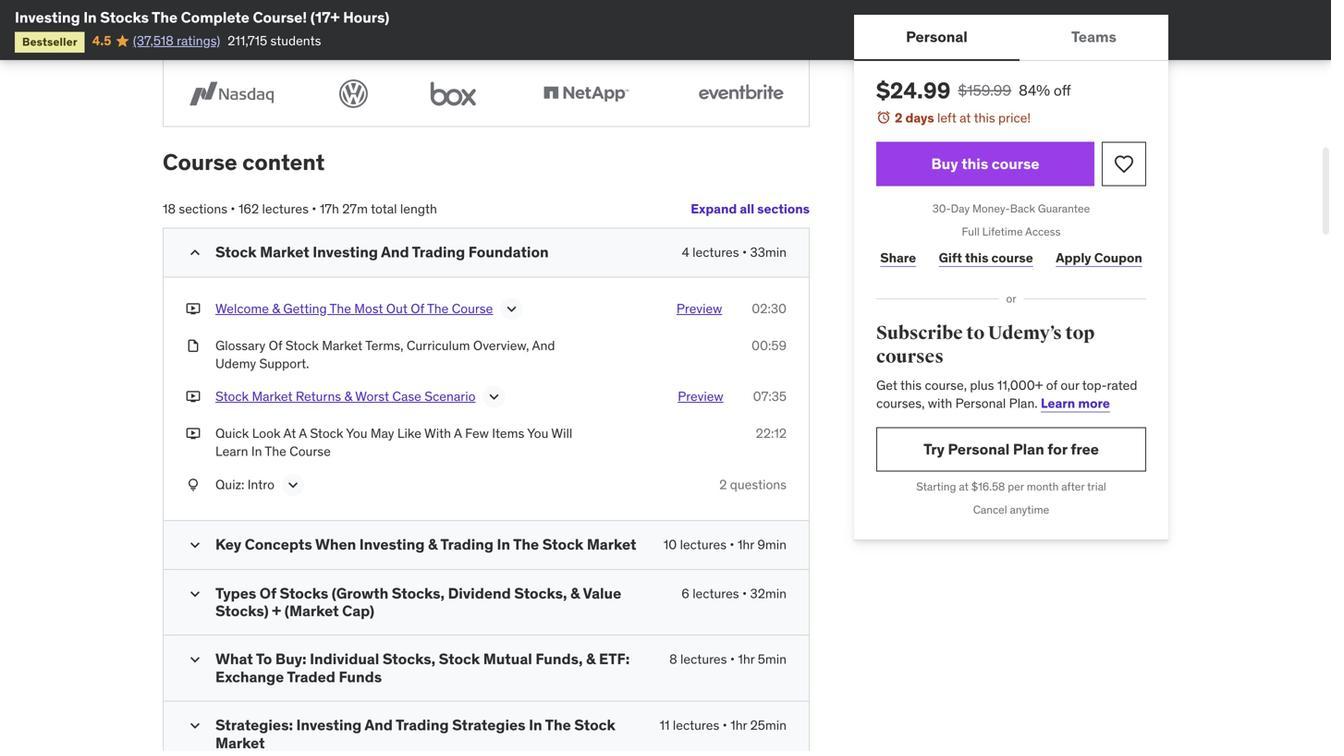 Task type: locate. For each thing, give the bounding box(es) containing it.
1 horizontal spatial sections
[[758, 201, 810, 217]]

1 small image from the top
[[186, 585, 204, 604]]

0 vertical spatial small image
[[186, 585, 204, 604]]

this down $159.99
[[974, 110, 996, 126]]

show lecture description image up items
[[485, 388, 504, 407]]

1 small image from the top
[[186, 244, 204, 262]]

preview left 07:35
[[678, 389, 724, 405]]

course left was on the top of page
[[206, 18, 245, 35]]

quiz: intro
[[215, 477, 275, 493]]

• left 5min
[[730, 652, 735, 668]]

1 vertical spatial course
[[992, 154, 1040, 173]]

1 horizontal spatial top-
[[1083, 377, 1108, 394]]

30-day money-back guarantee full lifetime access
[[933, 202, 1091, 239]]

stocks down concepts
[[280, 584, 329, 603]]

1 horizontal spatial of
[[1047, 377, 1058, 394]]

1 vertical spatial courses
[[877, 346, 944, 369]]

6
[[682, 586, 690, 602]]

1 vertical spatial personal
[[956, 395, 1006, 412]]

of inside the glossary of stock market terms, curriculum overview, and udemy support.
[[269, 337, 282, 354]]

few
[[465, 426, 489, 442]]

• left the 33min
[[743, 244, 747, 261]]

xsmall image left welcome
[[186, 300, 201, 318]]

0 vertical spatial learn more
[[178, 18, 774, 53]]

2 vertical spatial course
[[992, 250, 1034, 266]]

trading
[[412, 243, 465, 262], [441, 535, 494, 554], [396, 716, 449, 735]]

1hr left 25min
[[731, 718, 747, 734]]

1 vertical spatial 1hr
[[738, 652, 755, 668]]

1 vertical spatial stocks
[[280, 584, 329, 603]]

our inside "get this course, plus 11,000+ of our top-rated courses, with personal plan."
[[1061, 377, 1080, 394]]

at left "$16.58"
[[959, 480, 969, 494]]

a left few at the left bottom
[[454, 426, 462, 442]]

terms,
[[365, 337, 404, 354]]

course for gift this course
[[992, 250, 1034, 266]]

2 xsmall image from the top
[[186, 425, 201, 443]]

1 horizontal spatial learn
[[742, 18, 774, 35]]

1 horizontal spatial learn more
[[1041, 395, 1111, 412]]

3 xsmall image from the top
[[186, 476, 201, 494]]

0 horizontal spatial rated
[[465, 18, 495, 35]]

learn right "plan."
[[1041, 395, 1076, 412]]

the inside quick look at a stock you may like with a few items you will learn in the course
[[265, 444, 286, 460]]

2 vertical spatial personal
[[948, 440, 1010, 459]]

0 horizontal spatial learn
[[215, 444, 248, 460]]

trading down length at top
[[412, 243, 465, 262]]

preview down 4 at the right top
[[677, 300, 723, 317]]

2 small image from the top
[[186, 651, 204, 670]]

$24.99 $159.99 84% off
[[877, 77, 1072, 105]]

2 sections from the left
[[179, 201, 228, 217]]

glossary of stock market terms, curriculum overview, and udemy support.
[[215, 337, 555, 372]]

small image left what
[[186, 651, 204, 670]]

0 vertical spatial xsmall image
[[186, 337, 201, 355]]

0 horizontal spatial more
[[178, 37, 208, 53]]

2 xsmall image from the top
[[186, 388, 201, 406]]

4
[[682, 244, 690, 261]]

sections right all
[[758, 201, 810, 217]]

personal inside "get this course, plus 11,000+ of our top-rated courses, with personal plan."
[[956, 395, 1006, 412]]

items
[[492, 426, 525, 442]]

1 horizontal spatial you
[[527, 426, 549, 442]]

learn more up free
[[1041, 395, 1111, 412]]

and right the overview,
[[532, 337, 555, 354]]

1 vertical spatial and
[[532, 337, 555, 354]]

show lecture description image up the overview,
[[502, 300, 521, 319]]

•
[[231, 201, 235, 217], [312, 201, 317, 217], [743, 244, 747, 261], [730, 537, 735, 553], [743, 586, 747, 602], [730, 652, 735, 668], [723, 718, 728, 734]]

learn for get this course, plus 11,000+ of our top-rated courses, with personal plan.
[[1041, 395, 1076, 412]]

0 vertical spatial course
[[163, 149, 237, 176]]

netapp image
[[533, 76, 640, 112]]

market down welcome & getting the most out of the course button
[[322, 337, 363, 354]]

(17+
[[310, 8, 340, 27]]

lectures
[[262, 201, 309, 217], [693, 244, 739, 261], [680, 537, 727, 553], [693, 586, 739, 602], [681, 652, 727, 668], [673, 718, 720, 734]]

• left 9min
[[730, 537, 735, 553]]

lectures for stock market investing and trading foundation
[[693, 244, 739, 261]]

funds,
[[536, 650, 583, 669]]

0 vertical spatial our
[[345, 18, 364, 35]]

1 vertical spatial top-
[[1083, 377, 1108, 394]]

2 for 2 days left at this price!
[[895, 110, 903, 126]]

0 vertical spatial stocks
[[100, 8, 149, 27]]

stocks, for dividend
[[392, 584, 445, 603]]

1 vertical spatial learn more
[[1041, 395, 1111, 412]]

1 vertical spatial of
[[1047, 377, 1058, 394]]

personal up $24.99
[[906, 27, 968, 46]]

& up types of stocks (growth stocks, dividend stocks, & value stocks) + (market cap)
[[428, 535, 438, 554]]

may
[[371, 426, 394, 442]]

of right the collection at the left top
[[426, 18, 437, 35]]

stock up support.
[[285, 337, 319, 354]]

trial
[[1088, 480, 1107, 494]]

this inside "get this course, plus 11,000+ of our top-rated courses, with personal plan."
[[901, 377, 922, 394]]

course for buy this course
[[992, 154, 1040, 173]]

0 vertical spatial preview
[[677, 300, 723, 317]]

lectures right 162
[[262, 201, 309, 217]]

2
[[895, 110, 903, 126], [720, 477, 727, 493]]

1 vertical spatial preview
[[678, 389, 724, 405]]

1 vertical spatial xsmall image
[[186, 425, 201, 443]]

bestseller
[[22, 35, 77, 49]]

0 horizontal spatial learn more
[[178, 18, 774, 53]]

nasdaq image
[[178, 76, 285, 112]]

0 vertical spatial xsmall image
[[186, 300, 201, 318]]

0 horizontal spatial 2
[[720, 477, 727, 493]]

2 vertical spatial course
[[290, 444, 331, 460]]

for
[[326, 18, 342, 35], [1048, 440, 1068, 459]]

course down at
[[290, 444, 331, 460]]

1 horizontal spatial a
[[454, 426, 462, 442]]

stocks, inside what to buy: individual stocks, stock mutual funds, & etf: exchange traded funds
[[383, 650, 436, 669]]

in down look
[[251, 444, 262, 460]]

more
[[178, 37, 208, 53], [1079, 395, 1111, 412]]

stock inside stock market returns & worst case scenario button
[[215, 389, 249, 405]]

will
[[552, 426, 573, 442]]

investing up bestseller
[[15, 8, 80, 27]]

1 vertical spatial show lecture description image
[[485, 388, 504, 407]]

of right 11,000+
[[1047, 377, 1058, 394]]

in inside strategies: investing and trading strategies in the stock market
[[529, 716, 542, 735]]

of for (growth
[[260, 584, 276, 603]]

1 horizontal spatial course
[[290, 444, 331, 460]]

at right left in the right top of the page
[[960, 110, 971, 126]]

xsmall image
[[186, 337, 201, 355], [186, 388, 201, 406], [186, 476, 201, 494]]

2 for 2 questions
[[720, 477, 727, 493]]

0 vertical spatial top-
[[440, 18, 465, 35]]

& inside welcome & getting the most out of the course button
[[272, 300, 280, 317]]

of up support.
[[269, 337, 282, 354]]

1 vertical spatial small image
[[186, 651, 204, 670]]

0 horizontal spatial learn more link
[[178, 18, 774, 53]]

2 small image from the top
[[186, 536, 204, 555]]

2 vertical spatial learn
[[215, 444, 248, 460]]

the inside strategies: investing and trading strategies in the stock market
[[545, 716, 571, 735]]

lectures right 11
[[673, 718, 720, 734]]

teams
[[1072, 27, 1117, 46]]

1 vertical spatial at
[[959, 480, 969, 494]]

0 horizontal spatial a
[[299, 426, 307, 442]]

learn for this course was selected for our collection of top-rated courses trusted by businesses worldwide.
[[742, 18, 774, 35]]

of right types
[[260, 584, 276, 603]]

learn inside learn more
[[742, 18, 774, 35]]

worst
[[355, 389, 389, 405]]

1 horizontal spatial stocks
[[280, 584, 329, 603]]

stock inside the glossary of stock market terms, curriculum overview, and udemy support.
[[285, 337, 319, 354]]

0 vertical spatial personal
[[906, 27, 968, 46]]

stocks, for stock
[[383, 650, 436, 669]]

more for this course was selected for our collection of top-rated courses trusted by businesses worldwide.
[[178, 37, 208, 53]]

stocks up '4.5'
[[100, 8, 149, 27]]

• for types of stocks (growth stocks, dividend stocks, & value stocks) + (market cap)
[[743, 586, 747, 602]]

market
[[260, 243, 310, 262], [322, 337, 363, 354], [252, 389, 293, 405], [587, 535, 637, 554], [215, 734, 265, 752]]

2 right alarm image
[[895, 110, 903, 126]]

cap)
[[342, 602, 375, 621]]

1 vertical spatial rated
[[1108, 377, 1138, 394]]

subscribe
[[877, 322, 963, 345]]

ratings)
[[177, 32, 220, 49]]

small image
[[186, 244, 204, 262], [186, 536, 204, 555]]

at inside starting at $16.58 per month after trial cancel anytime
[[959, 480, 969, 494]]

1hr left 5min
[[738, 652, 755, 668]]

1 xsmall image from the top
[[186, 300, 201, 318]]

1 vertical spatial learn more link
[[1041, 395, 1111, 412]]

lectures for strategies: investing and trading strategies in the stock market
[[673, 718, 720, 734]]

4.5
[[92, 32, 111, 49]]

0 vertical spatial 2
[[895, 110, 903, 126]]

0 vertical spatial and
[[381, 243, 409, 262]]

market down exchange at the bottom left of the page
[[215, 734, 265, 752]]

buy this course button
[[877, 142, 1095, 186]]

preview for 07:35
[[678, 389, 724, 405]]

xsmall image left 'quick'
[[186, 425, 201, 443]]

& inside stock market returns & worst case scenario button
[[345, 389, 352, 405]]

18
[[163, 201, 176, 217]]

0 horizontal spatial for
[[326, 18, 342, 35]]

0 horizontal spatial of
[[426, 18, 437, 35]]

2 horizontal spatial course
[[452, 300, 493, 317]]

left
[[938, 110, 957, 126]]

and inside strategies: investing and trading strategies in the stock market
[[365, 716, 393, 735]]

lectures right 8
[[681, 652, 727, 668]]

stock left mutual
[[439, 650, 480, 669]]

market inside button
[[252, 389, 293, 405]]

xsmall image for 22:12
[[186, 425, 201, 443]]

$16.58
[[972, 480, 1006, 494]]

teams button
[[1020, 15, 1169, 59]]

strategies:
[[215, 716, 293, 735]]

in up '4.5'
[[83, 8, 97, 27]]

1 vertical spatial 2
[[720, 477, 727, 493]]

& left value
[[571, 584, 580, 603]]

of inside types of stocks (growth stocks, dividend stocks, & value stocks) + (market cap)
[[260, 584, 276, 603]]

this right the gift
[[966, 250, 989, 266]]

at
[[284, 426, 296, 442]]

courses left trusted
[[499, 18, 544, 35]]

$159.99
[[958, 81, 1012, 100]]

in right strategies
[[529, 716, 542, 735]]

small image for key
[[186, 536, 204, 555]]

subscribe to udemy's top courses
[[877, 322, 1095, 369]]

you left may
[[346, 426, 368, 442]]

market down support.
[[252, 389, 293, 405]]

trading inside strategies: investing and trading strategies in the stock market
[[396, 716, 449, 735]]

• left 162
[[231, 201, 235, 217]]

funds
[[339, 668, 382, 687]]

2 questions
[[720, 477, 787, 493]]

course inside gift this course link
[[992, 250, 1034, 266]]

learn more link up box image
[[178, 18, 774, 53]]

more up free
[[1079, 395, 1111, 412]]

anytime
[[1010, 503, 1050, 517]]

course inside quick look at a stock you may like with a few items you will learn in the course
[[290, 444, 331, 460]]

learn more link up free
[[1041, 395, 1111, 412]]

2 vertical spatial small image
[[186, 717, 204, 736]]

07:35
[[753, 389, 787, 405]]

and down funds
[[365, 716, 393, 735]]

1 vertical spatial more
[[1079, 395, 1111, 412]]

scenario
[[425, 389, 476, 405]]

17h 27m
[[320, 201, 368, 217]]

0 vertical spatial of
[[411, 300, 425, 317]]

0 vertical spatial courses
[[499, 18, 544, 35]]

investing down 17h 27m
[[313, 243, 378, 262]]

starting at $16.58 per month after trial cancel anytime
[[917, 480, 1107, 517]]

0 vertical spatial learn
[[742, 18, 774, 35]]

more inside learn more
[[178, 37, 208, 53]]

0 horizontal spatial courses
[[499, 18, 544, 35]]

(market
[[285, 602, 339, 621]]

lectures right 10
[[680, 537, 727, 553]]

personal up "$16.58"
[[948, 440, 1010, 459]]

personal down the plus
[[956, 395, 1006, 412]]

you left will
[[527, 426, 549, 442]]

1 vertical spatial our
[[1061, 377, 1080, 394]]

cancel
[[974, 503, 1008, 517]]

0 horizontal spatial our
[[345, 18, 364, 35]]

11 lectures • 1hr 25min
[[660, 718, 787, 734]]

0 vertical spatial 1hr
[[738, 537, 755, 553]]

1 horizontal spatial for
[[1048, 440, 1068, 459]]

learn right worldwide.
[[742, 18, 774, 35]]

course up the overview,
[[452, 300, 493, 317]]

2 days left at this price!
[[895, 110, 1031, 126]]

eventbrite image
[[688, 76, 794, 112]]

0 horizontal spatial stocks
[[100, 8, 149, 27]]

for left hours)
[[326, 18, 342, 35]]

course up back
[[992, 154, 1040, 173]]

trusted
[[547, 18, 589, 35]]

sections right 18 at left
[[179, 201, 228, 217]]

stock down the udemy
[[215, 389, 249, 405]]

1 xsmall image from the top
[[186, 337, 201, 355]]

5min
[[758, 652, 787, 668]]

returns
[[296, 389, 341, 405]]

lectures right 4 at the right top
[[693, 244, 739, 261]]

1 vertical spatial small image
[[186, 536, 204, 555]]

for left free
[[1048, 440, 1068, 459]]

3 small image from the top
[[186, 717, 204, 736]]

1 vertical spatial course
[[452, 300, 493, 317]]

try personal plan for free link
[[877, 428, 1147, 472]]

0 vertical spatial more
[[178, 37, 208, 53]]

& left the etf:
[[586, 650, 596, 669]]

look
[[252, 426, 281, 442]]

1 vertical spatial learn
[[1041, 395, 1076, 412]]

top-
[[440, 18, 465, 35], [1083, 377, 1108, 394]]

stocks, down key concepts when investing & trading in the stock market
[[392, 584, 445, 603]]

2 left the 'questions'
[[720, 477, 727, 493]]

learn more up box image
[[178, 18, 774, 53]]

1 horizontal spatial learn more link
[[1041, 395, 1111, 412]]

tab list
[[855, 15, 1169, 61]]

& inside what to buy: individual stocks, stock mutual funds, & etf: exchange traded funds
[[586, 650, 596, 669]]

• for what to buy: individual stocks, stock mutual funds, & etf: exchange traded funds
[[730, 652, 735, 668]]

1 vertical spatial xsmall image
[[186, 388, 201, 406]]

• left 25min
[[723, 718, 728, 734]]

course!
[[253, 8, 307, 27]]

1 horizontal spatial rated
[[1108, 377, 1138, 394]]

in inside quick look at a stock you may like with a few items you will learn in the course
[[251, 444, 262, 460]]

wishlist image
[[1113, 153, 1136, 175]]

2 a from the left
[[454, 426, 462, 442]]

&
[[272, 300, 280, 317], [345, 389, 352, 405], [428, 535, 438, 554], [571, 584, 580, 603], [586, 650, 596, 669]]

& left worst
[[345, 389, 352, 405]]

lectures right 6
[[693, 586, 739, 602]]

2 vertical spatial and
[[365, 716, 393, 735]]

this inside "button"
[[962, 154, 989, 173]]

our right "(17+"
[[345, 18, 364, 35]]

2 vertical spatial trading
[[396, 716, 449, 735]]

buy:
[[276, 650, 307, 669]]

small image left strategies:
[[186, 717, 204, 736]]

2 horizontal spatial learn
[[1041, 395, 1076, 412]]

stocks inside types of stocks (growth stocks, dividend stocks, & value stocks) + (market cap)
[[280, 584, 329, 603]]

xsmall image for preview
[[186, 388, 201, 406]]

box image
[[423, 76, 485, 112]]

1 vertical spatial for
[[1048, 440, 1068, 459]]

of inside button
[[411, 300, 425, 317]]

questions
[[730, 477, 787, 493]]

course inside buy this course "button"
[[992, 154, 1040, 173]]

learn down 'quick'
[[215, 444, 248, 460]]

of right the out
[[411, 300, 425, 317]]

investing
[[15, 8, 80, 27], [313, 243, 378, 262], [360, 535, 425, 554], [296, 716, 362, 735]]

small image
[[186, 585, 204, 604], [186, 651, 204, 670], [186, 717, 204, 736]]

of
[[411, 300, 425, 317], [269, 337, 282, 354], [260, 584, 276, 603]]

course,
[[925, 377, 967, 394]]

0 horizontal spatial you
[[346, 426, 368, 442]]

days
[[906, 110, 935, 126]]

0 vertical spatial small image
[[186, 244, 204, 262]]

1 horizontal spatial 2
[[895, 110, 903, 126]]

0 vertical spatial learn more link
[[178, 18, 774, 53]]

curriculum
[[407, 337, 470, 354]]

1 vertical spatial of
[[269, 337, 282, 354]]

xsmall image
[[186, 300, 201, 318], [186, 425, 201, 443]]

lectures for types of stocks (growth stocks, dividend stocks, & value stocks) + (market cap)
[[693, 586, 739, 602]]

+
[[272, 602, 281, 621]]

1hr left 9min
[[738, 537, 755, 553]]

rated inside "get this course, plus 11,000+ of our top-rated courses, with personal plan."
[[1108, 377, 1138, 394]]

stocks, right funds
[[383, 650, 436, 669]]

0 vertical spatial at
[[960, 110, 971, 126]]

more down this on the top of the page
[[178, 37, 208, 53]]

a right at
[[299, 426, 307, 442]]

2 vertical spatial of
[[260, 584, 276, 603]]

1 horizontal spatial courses
[[877, 346, 944, 369]]

free
[[1071, 440, 1100, 459]]

market down '18 sections • 162 lectures • 17h 27m total length'
[[260, 243, 310, 262]]

0 horizontal spatial sections
[[179, 201, 228, 217]]

stock down the etf:
[[575, 716, 616, 735]]

small image left types
[[186, 585, 204, 604]]

stocks,
[[392, 584, 445, 603], [514, 584, 567, 603], [383, 650, 436, 669]]

preview for 02:30
[[677, 300, 723, 317]]

show lecture description image
[[502, 300, 521, 319], [485, 388, 504, 407]]

quick look at a stock you may like with a few items you will learn in the course
[[215, 426, 573, 460]]

2 vertical spatial xsmall image
[[186, 476, 201, 494]]

learn inside quick look at a stock you may like with a few items you will learn in the course
[[215, 444, 248, 460]]

trading down what to buy: individual stocks, stock mutual funds, & etf: exchange traded funds
[[396, 716, 449, 735]]

top
[[1066, 322, 1095, 345]]

1 sections from the left
[[758, 201, 810, 217]]

1 horizontal spatial our
[[1061, 377, 1080, 394]]

learn more for top-
[[178, 18, 774, 53]]

what
[[215, 650, 253, 669]]

by
[[592, 18, 605, 35]]

investing right when
[[360, 535, 425, 554]]

and inside the glossary of stock market terms, curriculum overview, and udemy support.
[[532, 337, 555, 354]]

course down lifetime
[[992, 250, 1034, 266]]

trading up dividend
[[441, 535, 494, 554]]

0 vertical spatial show lecture description image
[[502, 300, 521, 319]]

welcome & getting the most out of the course
[[215, 300, 493, 317]]

and down total
[[381, 243, 409, 262]]

investing down "traded"
[[296, 716, 362, 735]]

1 horizontal spatial more
[[1079, 395, 1111, 412]]

top- down top
[[1083, 377, 1108, 394]]

and
[[381, 243, 409, 262], [532, 337, 555, 354], [365, 716, 393, 735]]

courses down subscribe
[[877, 346, 944, 369]]

of inside "get this course, plus 11,000+ of our top-rated courses, with personal plan."
[[1047, 377, 1058, 394]]

top- right the collection at the left top
[[440, 18, 465, 35]]

• left 32min
[[743, 586, 747, 602]]



Task type: vqa. For each thing, say whether or not it's contained in the screenshot.
3rd /year
no



Task type: describe. For each thing, give the bounding box(es) containing it.
stock inside quick look at a stock you may like with a few items you will learn in the course
[[310, 426, 344, 442]]

• for key concepts when investing & trading in the stock market
[[730, 537, 735, 553]]

(37,518 ratings)
[[133, 32, 220, 49]]

out
[[386, 300, 408, 317]]

course content
[[163, 149, 325, 176]]

8
[[670, 652, 678, 668]]

learn more link for top-
[[178, 18, 774, 53]]

share
[[881, 250, 917, 266]]

stock market returns & worst case scenario
[[215, 389, 476, 405]]

stock inside what to buy: individual stocks, stock mutual funds, & etf: exchange traded funds
[[439, 650, 480, 669]]

2 you from the left
[[527, 426, 549, 442]]

1hr for etf:
[[738, 652, 755, 668]]

per
[[1008, 480, 1025, 494]]

lectures for key concepts when investing & trading in the stock market
[[680, 537, 727, 553]]

this for buy
[[962, 154, 989, 173]]

• for stock market investing and trading foundation
[[743, 244, 747, 261]]

course inside button
[[452, 300, 493, 317]]

market inside the glossary of stock market terms, curriculum overview, and udemy support.
[[322, 337, 363, 354]]

after
[[1062, 480, 1085, 494]]

learn more link for rated
[[1041, 395, 1111, 412]]

with
[[425, 426, 451, 442]]

support.
[[259, 356, 309, 372]]

students
[[270, 32, 321, 49]]

0 horizontal spatial course
[[163, 149, 237, 176]]

content
[[242, 149, 325, 176]]

xsmall image for 00:59
[[186, 337, 201, 355]]

personal inside button
[[906, 27, 968, 46]]

traded
[[287, 668, 336, 687]]

0 horizontal spatial top-
[[440, 18, 465, 35]]

lectures for what to buy: individual stocks, stock mutual funds, & etf: exchange traded funds
[[681, 652, 727, 668]]

guarantee
[[1038, 202, 1091, 216]]

stock up value
[[543, 535, 584, 554]]

day
[[951, 202, 970, 216]]

expand all sections button
[[691, 191, 810, 228]]

starting
[[917, 480, 957, 494]]

• for strategies: investing and trading strategies in the stock market
[[723, 718, 728, 734]]

tab list containing personal
[[855, 15, 1169, 61]]

types of stocks (growth stocks, dividend stocks, & value stocks) + (market cap)
[[215, 584, 622, 621]]

stocks for (growth
[[280, 584, 329, 603]]

0 vertical spatial course
[[206, 18, 245, 35]]

alarm image
[[877, 110, 892, 125]]

0 vertical spatial rated
[[465, 18, 495, 35]]

individual
[[310, 650, 379, 669]]

investing inside strategies: investing and trading strategies in the stock market
[[296, 716, 362, 735]]

11
[[660, 718, 670, 734]]

overview,
[[473, 337, 529, 354]]

money-
[[973, 202, 1011, 216]]

plan
[[1013, 440, 1045, 459]]

key concepts when investing & trading in the stock market
[[215, 535, 637, 554]]

key
[[215, 535, 242, 554]]

get
[[877, 377, 898, 394]]

businesses
[[609, 18, 673, 35]]

gift this course
[[939, 250, 1034, 266]]

full
[[962, 225, 980, 239]]

stocks, right dividend
[[514, 584, 567, 603]]

worldwide.
[[676, 18, 738, 35]]

back
[[1011, 202, 1036, 216]]

apply coupon
[[1056, 250, 1143, 266]]

show lecture description image
[[284, 476, 302, 495]]

1 you from the left
[[346, 426, 368, 442]]

when
[[315, 535, 356, 554]]

1 a from the left
[[299, 426, 307, 442]]

this for get
[[901, 377, 922, 394]]

0 vertical spatial for
[[326, 18, 342, 35]]

small image for types
[[186, 585, 204, 604]]

2 vertical spatial 1hr
[[731, 718, 747, 734]]

strategies: investing and trading strategies in the stock market
[[215, 716, 616, 752]]

market inside strategies: investing and trading strategies in the stock market
[[215, 734, 265, 752]]

hours)
[[343, 8, 390, 27]]

small image for stock
[[186, 244, 204, 262]]

to
[[967, 322, 985, 345]]

small image for what
[[186, 651, 204, 670]]

33min
[[750, 244, 787, 261]]

like
[[398, 426, 422, 442]]

month
[[1027, 480, 1059, 494]]

0 vertical spatial trading
[[412, 243, 465, 262]]

stock inside strategies: investing and trading strategies in the stock market
[[575, 716, 616, 735]]

32min
[[751, 586, 787, 602]]

in up dividend
[[497, 535, 510, 554]]

0 vertical spatial of
[[426, 18, 437, 35]]

most
[[354, 300, 383, 317]]

00:59
[[752, 337, 787, 354]]

this for gift
[[966, 250, 989, 266]]

dividend
[[448, 584, 511, 603]]

small image for strategies:
[[186, 717, 204, 736]]

stocks for the
[[100, 8, 149, 27]]

investing in stocks the complete course! (17+ hours)
[[15, 8, 390, 27]]

all
[[740, 201, 755, 217]]

udemy
[[215, 356, 256, 372]]

learn more for rated
[[1041, 395, 1111, 412]]

162
[[239, 201, 259, 217]]

more for get this course, plus 11,000+ of our top-rated courses, with personal plan.
[[1079, 395, 1111, 412]]

case
[[392, 389, 422, 405]]

courses inside subscribe to udemy's top courses
[[877, 346, 944, 369]]

this
[[178, 18, 202, 35]]

1 vertical spatial trading
[[441, 535, 494, 554]]

top- inside "get this course, plus 11,000+ of our top-rated courses, with personal plan."
[[1083, 377, 1108, 394]]

30-
[[933, 202, 951, 216]]

$24.99
[[877, 77, 951, 105]]

4 lectures • 33min
[[682, 244, 787, 261]]

sections inside the expand all sections dropdown button
[[758, 201, 810, 217]]

gift this course link
[[935, 240, 1038, 277]]

courses,
[[877, 395, 925, 412]]

02:30
[[752, 300, 787, 317]]

off
[[1054, 81, 1072, 100]]

volkswagen image
[[333, 76, 374, 112]]

of for market
[[269, 337, 282, 354]]

expand all sections
[[691, 201, 810, 217]]

show lecture description image for stock market returns & worst case scenario
[[485, 388, 504, 407]]

stock down 162
[[215, 243, 257, 262]]

& inside types of stocks (growth stocks, dividend stocks, & value stocks) + (market cap)
[[571, 584, 580, 603]]

xsmall image for preview
[[186, 300, 201, 318]]

getting
[[283, 300, 327, 317]]

• left 17h 27m
[[312, 201, 317, 217]]

udemy's
[[988, 322, 1062, 345]]

1hr for market
[[738, 537, 755, 553]]

was
[[248, 18, 270, 35]]

quiz:
[[215, 477, 244, 493]]

lifetime
[[983, 225, 1023, 239]]

plus
[[971, 377, 995, 394]]

personal button
[[855, 15, 1020, 59]]

show lecture description image for welcome & getting the most out of the course
[[502, 300, 521, 319]]

glossary
[[215, 337, 266, 354]]

etf:
[[599, 650, 630, 669]]

gift
[[939, 250, 963, 266]]

this course was selected for our collection of top-rated courses trusted by businesses worldwide.
[[178, 18, 738, 35]]

foundation
[[469, 243, 549, 262]]

welcome & getting the most out of the course button
[[215, 300, 493, 322]]

stock market returns & worst case scenario button
[[215, 388, 476, 410]]

try
[[924, 440, 945, 459]]

buy this course
[[932, 154, 1040, 173]]

exchange
[[215, 668, 284, 687]]

market up value
[[587, 535, 637, 554]]

211,715
[[228, 32, 267, 49]]

intro
[[248, 477, 275, 493]]

84%
[[1019, 81, 1051, 100]]



